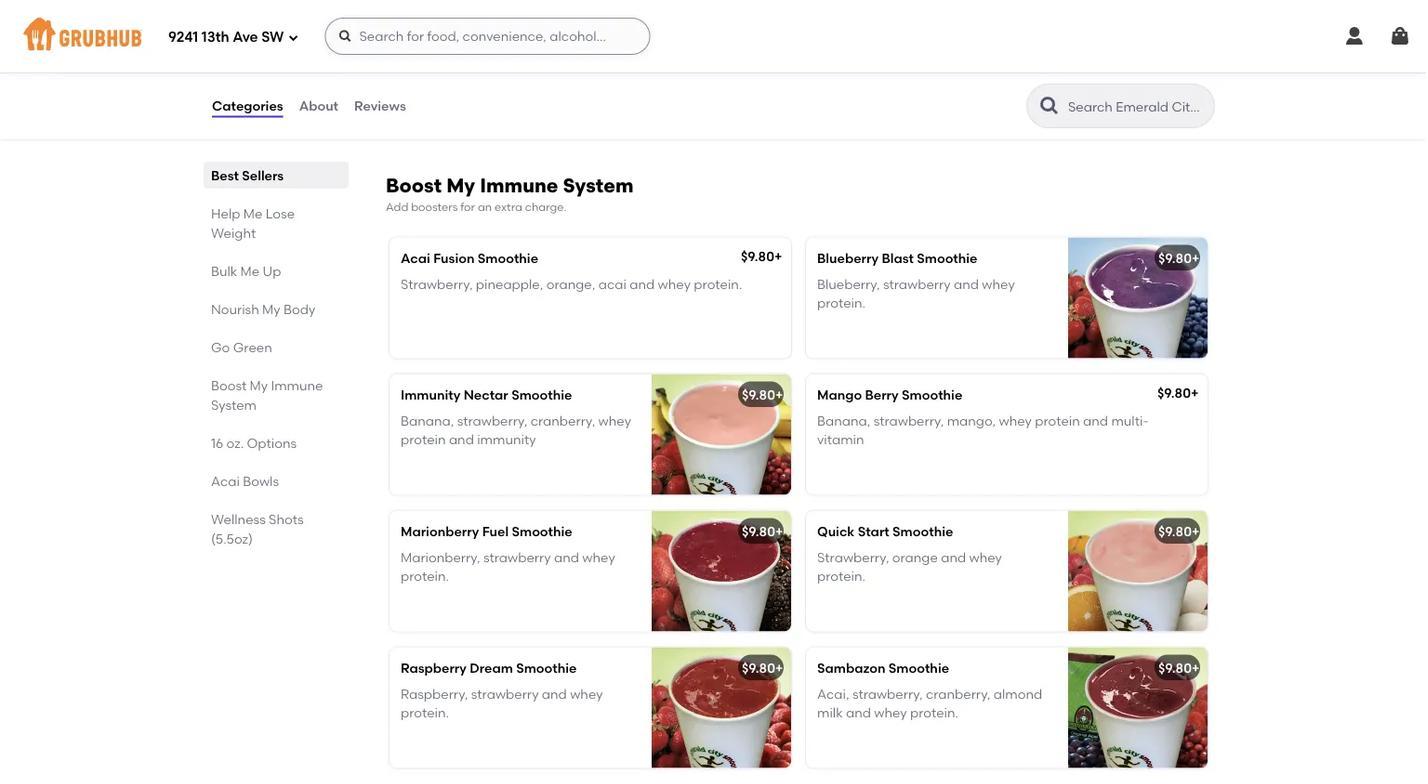 Task type: describe. For each thing, give the bounding box(es) containing it.
+ for raspberry, strawberry and whey protein.
[[776, 660, 784, 676]]

options
[[247, 435, 297, 451]]

svg image
[[338, 29, 353, 44]]

wellness shots (5.5oz)
[[211, 512, 304, 547]]

almond
[[994, 687, 1043, 703]]

smoothie for quick start smoothie
[[893, 524, 954, 540]]

my for boost my immune system add boosters for an extra charge.
[[447, 174, 475, 198]]

and right acai
[[630, 277, 655, 292]]

categories
[[212, 98, 283, 114]]

search icon image
[[1039, 95, 1061, 117]]

boost for boost my immune system
[[211, 378, 247, 393]]

16 oz. options
[[211, 435, 297, 451]]

sambazon smoothie
[[818, 660, 950, 676]]

quick
[[818, 524, 855, 540]]

$9.80 for raspberry, strawberry and whey protein.
[[742, 660, 776, 676]]

cranberry, for immunity nectar smoothie
[[531, 413, 596, 429]]

and inside blueberry, strawberry and whey protein.
[[954, 277, 979, 292]]

bee
[[501, 54, 526, 70]]

protein. inside raspberry, strawberry and whey protein.
[[401, 706, 449, 721]]

$9.80 for blueberry, strawberry and whey protein.
[[1159, 250, 1192, 266]]

strawberry, for berry
[[874, 413, 944, 429]]

boost my immune system tab
[[211, 376, 341, 415]]

up
[[263, 263, 281, 279]]

smoothie for zip zip smoothie
[[448, 28, 508, 43]]

marionberry, strawberry and whey protein.
[[401, 550, 616, 585]]

smoothie for acai fusion smoothie
[[478, 250, 539, 266]]

sambazon smoothie image
[[1069, 648, 1208, 769]]

1 zip from the left
[[401, 28, 421, 43]]

about
[[299, 98, 339, 114]]

2 horizontal spatial svg image
[[1390, 25, 1412, 47]]

apple, banana, bee sure, soy milk and whey protein.
[[401, 54, 612, 89]]

blueberry blast smoothie
[[818, 250, 978, 266]]

sure,
[[529, 54, 559, 70]]

best sellers
[[211, 167, 284, 183]]

smoothie for mango berry smoothie
[[902, 387, 963, 403]]

0 horizontal spatial svg image
[[288, 32, 299, 43]]

protein for immunity
[[401, 432, 446, 448]]

acai, strawberry, cranberry, almond milk and whey protein.
[[818, 687, 1043, 721]]

whey for raspberry dream smoothie
[[570, 687, 603, 703]]

quick start smoothie image
[[1069, 511, 1208, 632]]

soy
[[562, 54, 583, 70]]

$9.80 + for acai, strawberry, cranberry, almond milk and whey protein.
[[1159, 660, 1200, 676]]

bowls
[[243, 473, 279, 489]]

strawberry, pineapple, orange, acai and whey protein.
[[401, 277, 743, 292]]

about button
[[298, 73, 340, 140]]

raspberry
[[401, 660, 467, 676]]

charge.
[[525, 200, 567, 214]]

whey for blueberry blast smoothie
[[983, 277, 1015, 292]]

best sellers tab
[[211, 166, 341, 185]]

$9.80 + for raspberry, strawberry and whey protein.
[[742, 660, 784, 676]]

my for boost my immune system
[[250, 378, 268, 393]]

raspberry dream smoothie image
[[652, 648, 792, 769]]

for
[[461, 200, 475, 214]]

strawberry for blast
[[884, 277, 951, 292]]

banana,
[[445, 54, 498, 70]]

an
[[478, 200, 492, 214]]

milk inside apple, banana, bee sure, soy milk and whey protein.
[[586, 54, 612, 70]]

blueberry,
[[818, 277, 881, 292]]

bulk me up tab
[[211, 261, 341, 281]]

fuel
[[482, 524, 509, 540]]

oz.
[[227, 435, 244, 451]]

whey for mango berry smoothie
[[999, 413, 1032, 429]]

go green tab
[[211, 338, 341, 357]]

vitamin
[[818, 432, 865, 448]]

cranberry, for sambazon smoothie
[[926, 687, 991, 703]]

fusion
[[434, 250, 475, 266]]

mango
[[818, 387, 862, 403]]

marionberry fuel smoothie
[[401, 524, 573, 540]]

immunity
[[477, 432, 536, 448]]

protein. inside marionberry, strawberry and whey protein.
[[401, 569, 449, 585]]

sambazon
[[818, 660, 886, 676]]

Search Emerald City Smoothie search field
[[1067, 98, 1209, 115]]

$9.80 for strawberry, orange and whey protein.
[[1159, 524, 1192, 540]]

go green
[[211, 340, 272, 355]]

acai,
[[818, 687, 850, 703]]

help me lose weight tab
[[211, 204, 341, 243]]

system for boost my immune system
[[211, 397, 257, 413]]

(5.5oz)
[[211, 531, 253, 547]]

$9.80 + for strawberry, orange and whey protein.
[[1159, 524, 1200, 540]]

milk inside acai, strawberry, cranberry, almond milk and whey protein.
[[818, 706, 843, 721]]

acai for acai fusion smoothie
[[401, 250, 431, 266]]

smoothie up acai, strawberry, cranberry, almond milk and whey protein.
[[889, 660, 950, 676]]

wellness
[[211, 512, 266, 527]]

smoothie for blueberry blast smoothie
[[917, 250, 978, 266]]

nectar
[[464, 387, 509, 403]]

acai fusion smoothie
[[401, 250, 539, 266]]

mango berry smoothie
[[818, 387, 963, 403]]

whey for quick start smoothie
[[970, 550, 1003, 566]]

raspberry,
[[401, 687, 468, 703]]

$9.80 for marionberry, strawberry and whey protein.
[[742, 524, 776, 540]]

blueberry, strawberry and whey protein.
[[818, 277, 1015, 311]]

$9.80 for banana, strawberry, cranberry, whey protein and immunity
[[742, 387, 776, 403]]

my for nourish my body
[[262, 301, 281, 317]]

immunity
[[401, 387, 461, 403]]

add
[[386, 200, 409, 214]]

nourish my body
[[211, 301, 316, 317]]

1 horizontal spatial svg image
[[1344, 25, 1366, 47]]

ave
[[233, 29, 258, 46]]

start
[[858, 524, 890, 540]]

dream
[[470, 660, 513, 676]]

whey for immunity nectar smoothie
[[599, 413, 632, 429]]

and inside the banana, strawberry, mango, whey protein and multi- vitamin
[[1084, 413, 1109, 429]]

best
[[211, 167, 239, 183]]

banana, for banana, strawberry, cranberry, whey protein and immunity
[[401, 413, 454, 429]]

and inside apple, banana, bee sure, soy milk and whey protein.
[[401, 73, 426, 89]]

system for boost my immune system add boosters for an extra charge.
[[563, 174, 634, 198]]

boosters
[[411, 200, 458, 214]]

orange,
[[547, 277, 596, 292]]



Task type: locate. For each thing, give the bounding box(es) containing it.
1 horizontal spatial protein
[[1036, 413, 1081, 429]]

and left immunity
[[449, 432, 474, 448]]

0 vertical spatial immune
[[480, 174, 559, 198]]

strawberry, inside "strawberry, orange and whey protein."
[[818, 550, 890, 566]]

strawberry down dream
[[471, 687, 539, 703]]

strawberry, for nectar
[[457, 413, 528, 429]]

1 vertical spatial my
[[262, 301, 281, 317]]

$9.80 +
[[741, 248, 783, 264], [1159, 250, 1200, 266], [1158, 385, 1199, 401], [742, 387, 784, 403], [742, 524, 784, 540], [1159, 524, 1200, 540], [742, 660, 784, 676], [1159, 660, 1200, 676]]

reviews button
[[354, 73, 407, 140]]

whey for marionberry fuel smoothie
[[583, 550, 616, 566]]

1 vertical spatial protein
[[401, 432, 446, 448]]

boost my immune system
[[211, 378, 323, 413]]

1 vertical spatial immune
[[271, 378, 323, 393]]

smoothie up orange
[[893, 524, 954, 540]]

banana, strawberry, cranberry, whey protein and immunity
[[401, 413, 632, 448]]

me left lose
[[244, 206, 263, 221]]

0 vertical spatial cranberry,
[[531, 413, 596, 429]]

immune up extra
[[480, 174, 559, 198]]

whey inside marionberry, strawberry and whey protein.
[[583, 550, 616, 566]]

smoothie for marionberry fuel smoothie
[[512, 524, 573, 540]]

acai bowls tab
[[211, 472, 341, 491]]

orange
[[893, 550, 938, 566]]

acai inside tab
[[211, 473, 240, 489]]

1 horizontal spatial zip
[[424, 28, 444, 43]]

smoothie for immunity nectar smoothie
[[512, 387, 572, 403]]

1 horizontal spatial strawberry,
[[818, 550, 890, 566]]

1 vertical spatial milk
[[818, 706, 843, 721]]

0 horizontal spatial cranberry,
[[531, 413, 596, 429]]

shots
[[269, 512, 304, 527]]

blast
[[882, 250, 914, 266]]

my inside "tab"
[[262, 301, 281, 317]]

0 horizontal spatial banana,
[[401, 413, 454, 429]]

1 banana, from the left
[[401, 413, 454, 429]]

whey
[[429, 73, 462, 89], [658, 277, 691, 292], [983, 277, 1015, 292], [599, 413, 632, 429], [999, 413, 1032, 429], [583, 550, 616, 566], [970, 550, 1003, 566], [570, 687, 603, 703], [875, 706, 908, 721]]

strawberry, down fusion
[[401, 277, 473, 292]]

13th
[[202, 29, 229, 46]]

+ for marionberry, strawberry and whey protein.
[[776, 524, 784, 540]]

immune down go green tab
[[271, 378, 323, 393]]

+ for acai, strawberry, cranberry, almond milk and whey protein.
[[1192, 660, 1200, 676]]

quick start smoothie
[[818, 524, 954, 540]]

apple,
[[401, 54, 442, 70]]

strawberry for fuel
[[484, 550, 551, 566]]

0 horizontal spatial boost
[[211, 378, 247, 393]]

raspberry dream smoothie
[[401, 660, 577, 676]]

whey inside banana, strawberry, cranberry, whey protein and immunity
[[599, 413, 632, 429]]

acai left fusion
[[401, 250, 431, 266]]

and down marionberry fuel smoothie
[[554, 550, 579, 566]]

0 horizontal spatial system
[[211, 397, 257, 413]]

9241 13th ave sw
[[168, 29, 284, 46]]

strawberry inside raspberry, strawberry and whey protein.
[[471, 687, 539, 703]]

protein. inside blueberry, strawberry and whey protein.
[[818, 295, 866, 311]]

my
[[447, 174, 475, 198], [262, 301, 281, 317], [250, 378, 268, 393]]

bulk me up
[[211, 263, 281, 279]]

16
[[211, 435, 223, 451]]

0 vertical spatial me
[[244, 206, 263, 221]]

nourish my body tab
[[211, 300, 341, 319]]

+ for banana, strawberry, cranberry, whey protein and immunity
[[776, 387, 784, 403]]

$9.80 for acai, strawberry, cranberry, almond milk and whey protein.
[[1159, 660, 1192, 676]]

+ for strawberry, orange and whey protein.
[[1192, 524, 1200, 540]]

strawberry, inside banana, strawberry, cranberry, whey protein and immunity
[[457, 413, 528, 429]]

body
[[284, 301, 316, 317]]

$9.80 + for blueberry, strawberry and whey protein.
[[1159, 250, 1200, 266]]

my up for
[[447, 174, 475, 198]]

mango,
[[948, 413, 996, 429]]

0 horizontal spatial protein
[[401, 432, 446, 448]]

acai for acai bowls
[[211, 473, 240, 489]]

whey inside apple, banana, bee sure, soy milk and whey protein.
[[429, 73, 462, 89]]

system inside 'boost my immune system'
[[211, 397, 257, 413]]

smoothie up banana,
[[448, 28, 508, 43]]

wellness shots (5.5oz) tab
[[211, 510, 341, 549]]

svg image
[[1344, 25, 1366, 47], [1390, 25, 1412, 47], [288, 32, 299, 43]]

milk
[[586, 54, 612, 70], [818, 706, 843, 721]]

reviews
[[354, 98, 406, 114]]

immune for boost my immune system add boosters for an extra charge.
[[480, 174, 559, 198]]

smoothie up "mango,"
[[902, 387, 963, 403]]

cranberry, up immunity
[[531, 413, 596, 429]]

immunity nectar smoothie
[[401, 387, 572, 403]]

me inside tab
[[241, 263, 260, 279]]

strawberry, orange and whey protein.
[[818, 550, 1003, 585]]

cranberry, inside banana, strawberry, cranberry, whey protein and immunity
[[531, 413, 596, 429]]

1 vertical spatial me
[[241, 263, 260, 279]]

2 vertical spatial strawberry
[[471, 687, 539, 703]]

boost inside boost my immune system add boosters for an extra charge.
[[386, 174, 442, 198]]

1 vertical spatial boost
[[211, 378, 247, 393]]

0 horizontal spatial zip
[[401, 28, 421, 43]]

marionberry,
[[401, 550, 481, 566]]

me inside help me lose weight
[[244, 206, 263, 221]]

immunity nectar smoothie image
[[652, 374, 792, 495]]

whey inside the banana, strawberry, mango, whey protein and multi- vitamin
[[999, 413, 1032, 429]]

0 horizontal spatial acai
[[211, 473, 240, 489]]

0 vertical spatial protein
[[1036, 413, 1081, 429]]

0 vertical spatial strawberry
[[884, 277, 951, 292]]

banana, down immunity
[[401, 413, 454, 429]]

1 horizontal spatial cranberry,
[[926, 687, 991, 703]]

green
[[233, 340, 272, 355]]

2 vertical spatial my
[[250, 378, 268, 393]]

immune inside boost my immune system add boosters for an extra charge.
[[480, 174, 559, 198]]

system up charge.
[[563, 174, 634, 198]]

protein. inside "strawberry, orange and whey protein."
[[818, 569, 866, 585]]

and right orange
[[942, 550, 967, 566]]

raspberry, strawberry and whey protein.
[[401, 687, 603, 721]]

sellers
[[242, 167, 284, 183]]

1 horizontal spatial banana,
[[818, 413, 871, 429]]

acai left bowls
[[211, 473, 240, 489]]

system up the oz.
[[211, 397, 257, 413]]

smoothie right dream
[[516, 660, 577, 676]]

16 oz. options tab
[[211, 433, 341, 453]]

protein left multi-
[[1036, 413, 1081, 429]]

boost up add
[[386, 174, 442, 198]]

zip
[[401, 28, 421, 43], [424, 28, 444, 43]]

berry
[[866, 387, 899, 403]]

strawberry, inside the banana, strawberry, mango, whey protein and multi- vitamin
[[874, 413, 944, 429]]

whey inside acai, strawberry, cranberry, almond milk and whey protein.
[[875, 706, 908, 721]]

banana, inside banana, strawberry, cranberry, whey protein and immunity
[[401, 413, 454, 429]]

pineapple,
[[476, 277, 544, 292]]

1 horizontal spatial milk
[[818, 706, 843, 721]]

strawberry, for smoothie
[[853, 687, 923, 703]]

$9.80 + for banana, strawberry, cranberry, whey protein and immunity
[[742, 387, 784, 403]]

and down raspberry dream smoothie
[[542, 687, 567, 703]]

and left multi-
[[1084, 413, 1109, 429]]

1 horizontal spatial immune
[[480, 174, 559, 198]]

and down the apple,
[[401, 73, 426, 89]]

strawberry inside marionberry, strawberry and whey protein.
[[484, 550, 551, 566]]

strawberry, down "sambazon smoothie"
[[853, 687, 923, 703]]

me
[[244, 206, 263, 221], [241, 263, 260, 279]]

strawberry
[[884, 277, 951, 292], [484, 550, 551, 566], [471, 687, 539, 703]]

me for help
[[244, 206, 263, 221]]

cranberry,
[[531, 413, 596, 429], [926, 687, 991, 703]]

and inside marionberry, strawberry and whey protein.
[[554, 550, 579, 566]]

sw
[[262, 29, 284, 46]]

$9.80 + for marionberry, strawberry and whey protein.
[[742, 524, 784, 540]]

0 vertical spatial system
[[563, 174, 634, 198]]

1 vertical spatial acai
[[211, 473, 240, 489]]

1 horizontal spatial system
[[563, 174, 634, 198]]

0 horizontal spatial immune
[[271, 378, 323, 393]]

2 zip from the left
[[424, 28, 444, 43]]

strawberry, up immunity
[[457, 413, 528, 429]]

strawberry for dream
[[471, 687, 539, 703]]

blueberry
[[818, 250, 879, 266]]

protein for multi-
[[1036, 413, 1081, 429]]

zip zip smoothie image
[[652, 15, 792, 136]]

strawberry down blast
[[884, 277, 951, 292]]

2 banana, from the left
[[818, 413, 871, 429]]

whey inside raspberry, strawberry and whey protein.
[[570, 687, 603, 703]]

whey inside blueberry, strawberry and whey protein.
[[983, 277, 1015, 292]]

smoothie up blueberry, strawberry and whey protein.
[[917, 250, 978, 266]]

smoothie up pineapple,
[[478, 250, 539, 266]]

smoothie up banana, strawberry, cranberry, whey protein and immunity
[[512, 387, 572, 403]]

1 vertical spatial strawberry
[[484, 550, 551, 566]]

cranberry, inside acai, strawberry, cranberry, almond milk and whey protein.
[[926, 687, 991, 703]]

and inside "strawberry, orange and whey protein."
[[942, 550, 967, 566]]

protein. inside acai, strawberry, cranberry, almond milk and whey protein.
[[911, 706, 959, 721]]

blueberry blast smoothie image
[[1069, 238, 1208, 359]]

acai
[[401, 250, 431, 266], [211, 473, 240, 489]]

acai
[[599, 277, 627, 292]]

0 vertical spatial milk
[[586, 54, 612, 70]]

milk right soy at the left top of the page
[[586, 54, 612, 70]]

weight
[[211, 225, 256, 241]]

protein inside the banana, strawberry, mango, whey protein and multi- vitamin
[[1036, 413, 1081, 429]]

my inside 'boost my immune system'
[[250, 378, 268, 393]]

bulk
[[211, 263, 237, 279]]

and down acai,
[[846, 706, 872, 721]]

strawberry, inside acai, strawberry, cranberry, almond milk and whey protein.
[[853, 687, 923, 703]]

9241
[[168, 29, 198, 46]]

help me lose weight
[[211, 206, 295, 241]]

protein inside banana, strawberry, cranberry, whey protein and immunity
[[401, 432, 446, 448]]

1 vertical spatial cranberry,
[[926, 687, 991, 703]]

strawberry, for start
[[818, 550, 890, 566]]

banana, inside the banana, strawberry, mango, whey protein and multi- vitamin
[[818, 413, 871, 429]]

me for bulk
[[241, 263, 260, 279]]

whey inside "strawberry, orange and whey protein."
[[970, 550, 1003, 566]]

boost
[[386, 174, 442, 198], [211, 378, 247, 393]]

strawberry inside blueberry, strawberry and whey protein.
[[884, 277, 951, 292]]

0 vertical spatial boost
[[386, 174, 442, 198]]

banana, up vitamin
[[818, 413, 871, 429]]

strawberry, down quick at the bottom
[[818, 550, 890, 566]]

strawberry,
[[401, 277, 473, 292], [818, 550, 890, 566]]

zip zip smoothie
[[401, 28, 508, 43]]

protein
[[1036, 413, 1081, 429], [401, 432, 446, 448]]

extra
[[495, 200, 523, 214]]

nourish
[[211, 301, 259, 317]]

0 vertical spatial strawberry,
[[401, 277, 473, 292]]

immune inside 'boost my immune system'
[[271, 378, 323, 393]]

protein down immunity
[[401, 432, 446, 448]]

boost my immune system add boosters for an extra charge.
[[386, 174, 634, 214]]

boost for boost my immune system add boosters for an extra charge.
[[386, 174, 442, 198]]

milk down acai,
[[818, 706, 843, 721]]

my inside boost my immune system add boosters for an extra charge.
[[447, 174, 475, 198]]

1 vertical spatial strawberry,
[[818, 550, 890, 566]]

strawberry, down mango berry smoothie
[[874, 413, 944, 429]]

immune
[[480, 174, 559, 198], [271, 378, 323, 393]]

acai bowls
[[211, 473, 279, 489]]

marionberry fuel smoothie image
[[652, 511, 792, 632]]

+ for blueberry, strawberry and whey protein.
[[1192, 250, 1200, 266]]

+
[[775, 248, 783, 264], [1192, 250, 1200, 266], [1192, 385, 1199, 401], [776, 387, 784, 403], [776, 524, 784, 540], [1192, 524, 1200, 540], [776, 660, 784, 676], [1192, 660, 1200, 676]]

and inside acai, strawberry, cranberry, almond milk and whey protein.
[[846, 706, 872, 721]]

0 vertical spatial my
[[447, 174, 475, 198]]

1 vertical spatial system
[[211, 397, 257, 413]]

and inside banana, strawberry, cranberry, whey protein and immunity
[[449, 432, 474, 448]]

go
[[211, 340, 230, 355]]

smoothie for raspberry dream smoothie
[[516, 660, 577, 676]]

and
[[401, 73, 426, 89], [630, 277, 655, 292], [954, 277, 979, 292], [1084, 413, 1109, 429], [449, 432, 474, 448], [554, 550, 579, 566], [942, 550, 967, 566], [542, 687, 567, 703], [846, 706, 872, 721]]

my down green
[[250, 378, 268, 393]]

smoothie right fuel
[[512, 524, 573, 540]]

my left 'body'
[[262, 301, 281, 317]]

lose
[[266, 206, 295, 221]]

system inside boost my immune system add boosters for an extra charge.
[[563, 174, 634, 198]]

Search for food, convenience, alcohol... search field
[[325, 18, 651, 55]]

boost down go
[[211, 378, 247, 393]]

and inside raspberry, strawberry and whey protein.
[[542, 687, 567, 703]]

and down blueberry blast smoothie
[[954, 277, 979, 292]]

cranberry, left almond
[[926, 687, 991, 703]]

multi-
[[1112, 413, 1149, 429]]

$9.80
[[741, 248, 775, 264], [1159, 250, 1192, 266], [1158, 385, 1192, 401], [742, 387, 776, 403], [742, 524, 776, 540], [1159, 524, 1192, 540], [742, 660, 776, 676], [1159, 660, 1192, 676]]

banana, strawberry, mango, whey protein and multi- vitamin
[[818, 413, 1149, 448]]

strawberry,
[[457, 413, 528, 429], [874, 413, 944, 429], [853, 687, 923, 703]]

boost inside 'boost my immune system'
[[211, 378, 247, 393]]

1 horizontal spatial boost
[[386, 174, 442, 198]]

immune for boost my immune system
[[271, 378, 323, 393]]

categories button
[[211, 73, 284, 140]]

strawberry, for fusion
[[401, 277, 473, 292]]

0 horizontal spatial strawberry,
[[401, 277, 473, 292]]

me left up
[[241, 263, 260, 279]]

strawberry down fuel
[[484, 550, 551, 566]]

1 horizontal spatial acai
[[401, 250, 431, 266]]

banana, for banana, strawberry, mango, whey protein and multi- vitamin
[[818, 413, 871, 429]]

help
[[211, 206, 240, 221]]

0 vertical spatial acai
[[401, 250, 431, 266]]

0 horizontal spatial milk
[[586, 54, 612, 70]]

marionberry
[[401, 524, 479, 540]]

protein. inside apple, banana, bee sure, soy milk and whey protein.
[[465, 73, 514, 89]]

main navigation navigation
[[0, 0, 1427, 73]]



Task type: vqa. For each thing, say whether or not it's contained in the screenshot.
order
no



